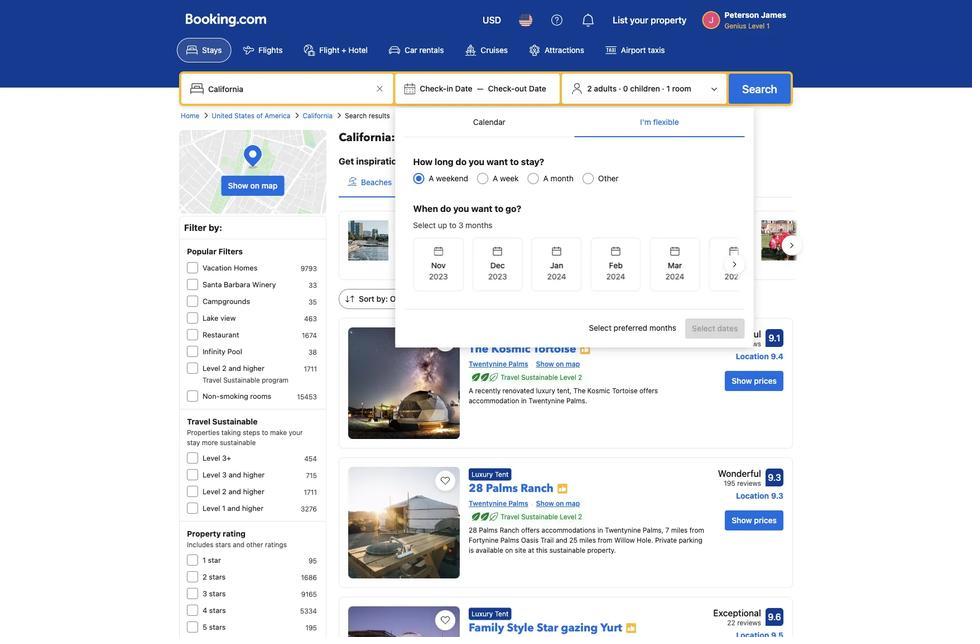 Task type: describe. For each thing, give the bounding box(es) containing it.
1 horizontal spatial months
[[650, 323, 677, 333]]

a week
[[493, 174, 519, 183]]

great outdoors
[[573, 178, 627, 187]]

search results updated. california: 20,933 properties found. element
[[339, 130, 793, 146]]

to inside "travel sustainable properties taking steps to make your stay more sustainable"
[[262, 429, 268, 437]]

pool
[[228, 348, 242, 356]]

california:
[[339, 130, 395, 145]]

2 stars
[[203, 573, 226, 582]]

2 up accommodations
[[578, 513, 583, 521]]

san diego beaches • family-friendly • boating
[[398, 222, 525, 244]]

0 vertical spatial want
[[487, 157, 508, 167]]

and inside 28 palms ranch offers accommodations in twentynine palms, 7 miles from fortynine palms oasis trail and 25 miles from willow hole. private parking is available on site at this sustainable property.
[[556, 537, 568, 545]]

stay?
[[521, 157, 545, 167]]

to left "go?"
[[495, 204, 504, 214]]

tab list containing calendar
[[404, 108, 745, 138]]

campgrounds
[[203, 297, 250, 306]]

flight + hotel link
[[294, 38, 377, 63]]

28 palms ranch image
[[348, 467, 460, 579]]

4
[[203, 607, 207, 615]]

level left 3+
[[203, 454, 220, 463]]

exceptional element
[[714, 607, 762, 620]]

travel up 'renovated'
[[501, 374, 520, 382]]

1 vertical spatial from
[[598, 537, 613, 545]]

travel down luxury tent 28 palms ranch
[[501, 513, 520, 521]]

stars for 2 stars
[[209, 573, 226, 582]]

james
[[761, 10, 787, 20]]

yurt
[[601, 621, 623, 636]]

children
[[631, 84, 660, 93]]

california
[[303, 112, 333, 119]]

taking
[[222, 429, 241, 437]]

195 inside wonderful 195 reviews
[[724, 480, 736, 487]]

travel sustainable program
[[203, 376, 289, 384]]

select dates button
[[686, 319, 745, 339]]

the inside a recently renovated luxury tent, the kosmic tortoise offers accommodation in twentynine palms.
[[574, 387, 586, 395]]

outdoors
[[595, 178, 627, 187]]

friendly inside the san diego beaches • family-friendly • boating
[[463, 235, 490, 244]]

palms,
[[643, 527, 664, 535]]

0 vertical spatial months
[[466, 221, 493, 230]]

homes
[[234, 264, 258, 272]]

level down the infinity
[[203, 364, 220, 373]]

level up "tent,"
[[560, 374, 577, 382]]

renovated
[[503, 387, 534, 395]]

to up the "week"
[[510, 157, 519, 167]]

level 3+
[[203, 454, 231, 463]]

scored 9.3 element
[[766, 469, 784, 487]]

dec 2023
[[488, 261, 507, 281]]

car rentals link
[[380, 38, 454, 63]]

1 · from the left
[[619, 84, 621, 93]]

ratings
[[265, 541, 287, 549]]

and up travel sustainable program
[[229, 364, 241, 373]]

check-out date button
[[484, 79, 551, 99]]

results
[[369, 112, 390, 119]]

beaches inside beaches 'button'
[[361, 178, 392, 187]]

family- inside "relax in nature • beaches • family- friendly"
[[702, 235, 728, 244]]

454
[[304, 455, 317, 463]]

filters
[[219, 247, 243, 256]]

22
[[728, 619, 736, 627]]

show prices for 28 palms ranch
[[732, 516, 777, 525]]

twentynine palms for the kosmic tortoise
[[469, 360, 529, 368]]

level up 'level 1 and higher'
[[203, 488, 220, 496]]

cruises link
[[456, 38, 518, 63]]

0 vertical spatial the
[[469, 341, 489, 357]]

0 horizontal spatial tortoise
[[533, 341, 577, 357]]

wonderful element for 28 palms ranch
[[718, 467, 762, 481]]

1 star
[[203, 556, 221, 565]]

3 stars
[[203, 590, 226, 598]]

month
[[551, 174, 574, 183]]

rating
[[223, 530, 246, 539]]

scored 9.6 element
[[766, 609, 784, 626]]

home link
[[181, 111, 199, 121]]

airport taxis link
[[596, 38, 675, 63]]

select for select preferred months
[[589, 323, 612, 333]]

santa
[[203, 281, 222, 289]]

1 date from the left
[[455, 84, 473, 93]]

2 • from the left
[[492, 235, 495, 244]]

location for 28 palms ranch
[[737, 492, 770, 501]]

relax in nature • beaches • family- friendly
[[602, 235, 728, 255]]

3 • from the left
[[657, 235, 661, 244]]

non-smoking rooms
[[203, 392, 271, 401]]

get
[[339, 156, 354, 167]]

in for relax in nature
[[445, 178, 451, 187]]

beaches inside "relax in nature • beaches • family- friendly"
[[663, 235, 694, 244]]

0 vertical spatial 3
[[459, 221, 464, 230]]

flight
[[320, 46, 340, 55]]

tab list containing beaches
[[339, 168, 793, 198]]

by: for sort
[[377, 295, 388, 304]]

1 horizontal spatial miles
[[672, 527, 688, 535]]

dec
[[490, 261, 505, 270]]

accommodations
[[542, 527, 596, 535]]

main content containing california: 20,933 properties found
[[330, 130, 952, 638]]

1 horizontal spatial your
[[419, 156, 439, 167]]

select for select up to 3 months
[[413, 221, 436, 230]]

california link
[[303, 111, 333, 121]]

in inside 28 palms ranch offers accommodations in twentynine palms, 7 miles from fortynine palms oasis trail and 25 miles from willow hole. private parking is available on site at this sustainable property.
[[598, 527, 603, 535]]

properties for 81 properties
[[611, 262, 644, 270]]

1 inside '2 adults · 0 children · 1 room' button
[[667, 84, 671, 93]]

1 up rating
[[222, 504, 226, 513]]

to right up
[[449, 221, 457, 230]]

and down level 3 and higher
[[229, 488, 241, 496]]

sustainable up 'non-smoking rooms'
[[223, 376, 260, 384]]

property.
[[588, 547, 616, 555]]

a for a weekend
[[429, 174, 434, 183]]

oasis
[[521, 537, 539, 545]]

0 vertical spatial properties
[[440, 130, 496, 145]]

map inside button
[[262, 181, 278, 190]]

stars for 3 stars
[[209, 590, 226, 598]]

united states of america link
[[212, 111, 291, 121]]

show inside button
[[228, 181, 248, 190]]

1674
[[302, 332, 317, 339]]

wonderful for 28 palms ranch
[[718, 469, 762, 479]]

map for the kosmic tortoise
[[566, 360, 580, 368]]

usd button
[[476, 7, 508, 34]]

0 vertical spatial 9.3
[[768, 473, 782, 483]]

sustainable up trail
[[522, 513, 558, 521]]

make
[[270, 429, 287, 437]]

sort by: our top picks
[[359, 295, 441, 304]]

twentynine inside a recently renovated luxury tent, the kosmic tortoise offers accommodation in twentynine palms.
[[529, 397, 565, 405]]

this property is part of our preferred partner program. it's committed to providing excellent service and good value. it'll pay us a higher commission if you make a booking. image for the kosmic tortoise
[[580, 344, 591, 355]]

9.6
[[768, 612, 782, 623]]

flights
[[259, 46, 283, 55]]

property
[[187, 530, 221, 539]]

1 check- from the left
[[420, 84, 447, 93]]

higher up rating
[[242, 504, 264, 513]]

a month
[[544, 174, 574, 183]]

2 1711 from the top
[[304, 489, 317, 496]]

2 · from the left
[[662, 84, 665, 93]]

mar 2024
[[666, 261, 684, 281]]

show on map button
[[221, 176, 284, 196]]

prices for the kosmic tortoise
[[754, 377, 777, 386]]

2 date from the left
[[529, 84, 547, 93]]

jan
[[550, 261, 563, 270]]

2 down the infinity pool
[[222, 364, 227, 373]]

0 vertical spatial you
[[469, 157, 485, 167]]

reviews inside exceptional 22 reviews
[[738, 619, 762, 627]]

nov 2023
[[429, 261, 448, 281]]

0 horizontal spatial 3
[[203, 590, 207, 598]]

accommodation
[[469, 397, 520, 405]]

1 inside peterson james genius level 1
[[767, 22, 770, 30]]

level inside peterson james genius level 1
[[749, 22, 765, 30]]

this property is part of our preferred partner program. it's committed to providing excellent service and good value. it'll pay us a higher commission if you make a booking. image for family style star gazing yurt
[[626, 623, 637, 634]]

1 vertical spatial 9.3
[[772, 492, 784, 501]]

level down level 3+
[[203, 471, 220, 479]]

scored 9.1 element
[[766, 329, 784, 347]]

1 horizontal spatial 3
[[222, 471, 227, 479]]

stars for 5 stars
[[209, 623, 226, 632]]

san diego image
[[348, 221, 389, 261]]

2024 for feb
[[606, 272, 625, 281]]

twentynine up recently
[[469, 360, 507, 368]]

states
[[234, 112, 255, 119]]

travel sustainable properties taking steps to make your stay more sustainable
[[187, 417, 303, 447]]

this
[[536, 547, 548, 555]]

3+
[[222, 454, 231, 463]]

check-in date — check-out date
[[420, 84, 547, 93]]

show prices for the kosmic tortoise
[[732, 377, 777, 386]]

popular
[[187, 247, 217, 256]]

non-
[[203, 392, 220, 401]]

long
[[435, 157, 454, 167]]

properties
[[187, 429, 220, 437]]

2 down '1 star'
[[203, 573, 207, 582]]

1 horizontal spatial from
[[690, 527, 705, 535]]

barbara
[[224, 281, 250, 289]]

2023 for nov
[[429, 272, 448, 281]]

35
[[309, 298, 317, 306]]

1403
[[398, 251, 413, 259]]

5 stars
[[203, 623, 226, 632]]

1 level 2 and higher from the top
[[203, 364, 265, 373]]

wonderful element for the kosmic tortoise
[[718, 328, 762, 341]]

sustainable inside "travel sustainable properties taking steps to make your stay more sustainable"
[[212, 417, 258, 427]]

33
[[309, 281, 317, 289]]

show prices button for the kosmic tortoise
[[725, 371, 784, 391]]

calendar
[[473, 118, 506, 127]]

4 • from the left
[[696, 235, 700, 244]]

family- inside the san diego beaches • family-friendly • boating
[[436, 235, 463, 244]]

nov
[[431, 261, 446, 270]]

tent,
[[557, 387, 572, 395]]

peterson james genius level 1
[[725, 10, 787, 30]]

higher up 'level 1 and higher'
[[243, 471, 265, 479]]

1 vertical spatial do
[[440, 204, 451, 214]]

1 • from the left
[[431, 235, 434, 244]]

0 horizontal spatial miles
[[580, 537, 596, 545]]

wonderful 195 reviews
[[718, 469, 762, 487]]

exceptional 22 reviews
[[714, 608, 762, 627]]

2 up 'level 1 and higher'
[[222, 488, 227, 496]]

for
[[405, 156, 417, 167]]

luxury for family
[[472, 611, 493, 618]]

romantic button
[[485, 168, 550, 197]]



Task type: locate. For each thing, give the bounding box(es) containing it.
in inside a recently renovated luxury tent, the kosmic tortoise offers accommodation in twentynine palms.
[[521, 397, 527, 405]]

wonderful for the kosmic tortoise
[[718, 329, 762, 340]]

7
[[666, 527, 670, 535]]

friendly inside "relax in nature • beaches • family- friendly"
[[602, 246, 629, 255]]

top
[[406, 295, 419, 304]]

search for search
[[743, 82, 778, 95]]

beaches down san
[[398, 235, 428, 244]]

2 reviews from the top
[[738, 480, 762, 487]]

fortynine
[[469, 537, 499, 545]]

stars down rating
[[215, 541, 231, 549]]

show prices
[[732, 377, 777, 386], [732, 516, 777, 525]]

travel inside "travel sustainable properties taking steps to make your stay more sustainable"
[[187, 417, 210, 427]]

properties up trip
[[440, 130, 496, 145]]

1 horizontal spatial do
[[456, 157, 467, 167]]

inspiration
[[356, 156, 402, 167]]

friendly down select up to 3 months
[[463, 235, 490, 244]]

0 vertical spatial do
[[456, 157, 467, 167]]

1 prices from the top
[[754, 377, 777, 386]]

0 vertical spatial from
[[690, 527, 705, 535]]

tent inside luxury tent 28 palms ranch
[[495, 471, 509, 479]]

0 vertical spatial ranch
[[521, 481, 554, 496]]

date right out
[[529, 84, 547, 93]]

relax up "feb"
[[602, 235, 622, 244]]

show prices button down location 9.4
[[725, 371, 784, 391]]

3 2024 from the left
[[666, 272, 684, 281]]

great
[[573, 178, 593, 187]]

in for relax in nature • beaches • family- friendly
[[624, 235, 630, 244]]

stars right 4
[[209, 607, 226, 615]]

travel sustainable level 2 up trail
[[501, 513, 583, 521]]

wonderful element
[[718, 328, 762, 341], [718, 467, 762, 481]]

main content
[[330, 130, 952, 638]]

1 vertical spatial by:
[[377, 295, 388, 304]]

a left the "week"
[[493, 174, 498, 183]]

2 up palms.
[[578, 374, 583, 382]]

0 vertical spatial kosmic
[[492, 341, 531, 357]]

travel up the properties
[[187, 417, 210, 427]]

beaches down inspiration on the left top
[[361, 178, 392, 187]]

cruises
[[481, 46, 508, 55]]

nature
[[453, 178, 476, 187], [632, 235, 655, 244]]

family- down select up to 3 months
[[436, 235, 463, 244]]

in for check-in date — check-out date
[[447, 84, 453, 93]]

25
[[570, 537, 578, 545]]

1 vertical spatial tab list
[[339, 168, 793, 198]]

show on map for the kosmic tortoise
[[536, 360, 580, 368]]

1 2024 from the left
[[547, 272, 566, 281]]

region
[[404, 233, 759, 296]]

level 2 and higher
[[203, 364, 265, 373], [203, 488, 265, 496]]

2 horizontal spatial select
[[692, 324, 716, 333]]

select left dates
[[692, 324, 716, 333]]

from up parking
[[690, 527, 705, 535]]

3 down when do you want to go?
[[459, 221, 464, 230]]

0 vertical spatial miles
[[672, 527, 688, 535]]

2 travel sustainable level 2 from the top
[[501, 513, 583, 521]]

miles right 7
[[672, 527, 688, 535]]

0 horizontal spatial 195
[[306, 624, 317, 632]]

1 vertical spatial travel sustainable level 2
[[501, 513, 583, 521]]

wonderful 92 reviews
[[718, 329, 762, 348]]

beaches button
[[339, 168, 401, 197]]

select
[[413, 221, 436, 230], [589, 323, 612, 333], [692, 324, 716, 333]]

0 horizontal spatial your
[[289, 429, 303, 437]]

twentynine palms down the kosmic tortoise
[[469, 360, 529, 368]]

0 vertical spatial wonderful
[[718, 329, 762, 340]]

map for 28 palms ranch
[[566, 500, 580, 508]]

reviews for the kosmic tortoise
[[738, 340, 762, 348]]

1 wonderful element from the top
[[718, 328, 762, 341]]

luxury for 28
[[472, 471, 493, 479]]

1 horizontal spatial friendly
[[602, 246, 629, 255]]

nature inside "relax in nature • beaches • family- friendly"
[[632, 235, 655, 244]]

level up property
[[203, 504, 220, 513]]

0 horizontal spatial months
[[466, 221, 493, 230]]

romantic
[[508, 178, 541, 187]]

1 vertical spatial level 2 and higher
[[203, 488, 265, 496]]

2024 down 'mar'
[[666, 272, 684, 281]]

0 horizontal spatial sustainable
[[220, 439, 256, 447]]

santa barbara image
[[762, 221, 802, 261]]

0 vertical spatial show prices button
[[725, 371, 784, 391]]

1686
[[301, 574, 317, 582]]

your inside "travel sustainable properties taking steps to make your stay more sustainable"
[[289, 429, 303, 437]]

twentynine down the luxury
[[529, 397, 565, 405]]

0 vertical spatial show prices
[[732, 377, 777, 386]]

stars for 4 stars
[[209, 607, 226, 615]]

taxis
[[648, 46, 665, 55]]

28 inside 28 palms ranch offers accommodations in twentynine palms, 7 miles from fortynine palms oasis trail and 25 miles from willow hole. private parking is available on site at this sustainable property.
[[469, 527, 477, 535]]

show
[[228, 181, 248, 190], [536, 360, 554, 368], [732, 377, 752, 386], [536, 500, 554, 508], [732, 516, 752, 525]]

0 vertical spatial show on map
[[228, 181, 278, 190]]

2 horizontal spatial your
[[630, 15, 649, 25]]

2 wonderful element from the top
[[718, 467, 762, 481]]

region containing nov 2023
[[404, 233, 759, 296]]

2 vertical spatial your
[[289, 429, 303, 437]]

relax inside "relax in nature • beaches • family- friendly"
[[602, 235, 622, 244]]

relax
[[423, 178, 443, 187], [602, 235, 622, 244]]

higher down level 3 and higher
[[243, 488, 265, 496]]

in
[[447, 84, 453, 93], [445, 178, 451, 187], [624, 235, 630, 244], [521, 397, 527, 405], [598, 527, 603, 535]]

2 twentynine palms from the top
[[469, 500, 529, 508]]

this property is part of our preferred partner program. it's committed to providing excellent service and good value. it'll pay us a higher commission if you make a booking. image
[[557, 484, 568, 495], [626, 623, 637, 634], [626, 623, 637, 634]]

calendar button
[[404, 108, 575, 137]]

to left make
[[262, 429, 268, 437]]

0 horizontal spatial 2023
[[429, 272, 448, 281]]

1 vertical spatial tortoise
[[612, 387, 638, 395]]

you right next
[[469, 157, 485, 167]]

1711 down 715
[[304, 489, 317, 496]]

on inside button
[[250, 181, 260, 190]]

nature down trip
[[453, 178, 476, 187]]

2 level 2 and higher from the top
[[203, 488, 265, 496]]

1 show prices button from the top
[[725, 371, 784, 391]]

0 horizontal spatial relax
[[423, 178, 443, 187]]

2023 down 'dec'
[[488, 272, 507, 281]]

kosmic up 'renovated'
[[492, 341, 531, 357]]

is
[[469, 547, 474, 555]]

reviews up location 9.3
[[738, 480, 762, 487]]

1 vertical spatial ranch
[[500, 527, 520, 535]]

twentynine palms for 28 palms ranch
[[469, 500, 529, 508]]

2
[[587, 84, 592, 93], [222, 364, 227, 373], [578, 374, 583, 382], [222, 488, 227, 496], [578, 513, 583, 521], [203, 573, 207, 582]]

select inside button
[[692, 324, 716, 333]]

1 horizontal spatial search
[[743, 82, 778, 95]]

the
[[469, 341, 489, 357], [574, 387, 586, 395]]

stars inside property rating includes stars and other ratings
[[215, 541, 231, 549]]

0 vertical spatial 28
[[469, 481, 483, 496]]

1 horizontal spatial relax
[[602, 235, 622, 244]]

by:
[[209, 223, 222, 233], [377, 295, 388, 304]]

1 vertical spatial show on map
[[536, 360, 580, 368]]

properties right 81
[[611, 262, 644, 270]]

vacation homes
[[203, 264, 258, 272]]

0 horizontal spatial from
[[598, 537, 613, 545]]

0 vertical spatial travel sustainable level 2
[[501, 374, 583, 382]]

and up rating
[[228, 504, 240, 513]]

2023 for dec
[[488, 272, 507, 281]]

preferred
[[614, 323, 648, 333]]

2024 for apr
[[725, 272, 744, 281]]

booking.com image
[[186, 13, 266, 27]]

1 horizontal spatial sustainable
[[550, 547, 586, 555]]

sustainable
[[522, 374, 558, 382], [223, 376, 260, 384], [212, 417, 258, 427], [522, 513, 558, 521]]

2024 for mar
[[666, 272, 684, 281]]

star
[[537, 621, 559, 636]]

twentynine inside 28 palms ranch offers accommodations in twentynine palms, 7 miles from fortynine palms oasis trail and 25 miles from willow hole. private parking is available on site at this sustainable property.
[[605, 527, 641, 535]]

reviews up location 9.4
[[738, 340, 762, 348]]

twentynine down luxury tent 28 palms ranch
[[469, 500, 507, 508]]

in inside button
[[445, 178, 451, 187]]

genius
[[725, 22, 747, 30]]

wonderful up location 9.3
[[718, 469, 762, 479]]

found
[[499, 130, 531, 145]]

program
[[262, 376, 289, 384]]

0 vertical spatial 195
[[724, 480, 736, 487]]

2 prices from the top
[[754, 516, 777, 525]]

level 2 and higher down pool
[[203, 364, 265, 373]]

0 vertical spatial offers
[[640, 387, 658, 395]]

luxury
[[472, 471, 493, 479], [472, 611, 493, 618]]

the kosmic tortoise link
[[469, 328, 705, 357]]

level 2 and higher down level 3 and higher
[[203, 488, 265, 496]]

1 left room
[[667, 84, 671, 93]]

1 horizontal spatial tortoise
[[612, 387, 638, 395]]

1 show prices from the top
[[732, 377, 777, 386]]

this property is part of our preferred partner program. it's committed to providing excellent service and good value. it'll pay us a higher commission if you make a booking. image for 28 palms ranch
[[557, 484, 568, 495]]

search results
[[345, 112, 390, 119]]

search button
[[729, 74, 791, 104]]

the kosmic tortoise
[[469, 341, 577, 357]]

and down rating
[[233, 541, 245, 549]]

1 vertical spatial properties
[[415, 251, 448, 259]]

2024 down jan
[[547, 272, 566, 281]]

rooms
[[250, 392, 271, 401]]

28 inside luxury tent 28 palms ranch
[[469, 481, 483, 496]]

0 vertical spatial 1711
[[304, 365, 317, 373]]

195 down 5334
[[306, 624, 317, 632]]

level 3 and higher
[[203, 471, 265, 479]]

i'm flexible button
[[575, 108, 745, 137]]

check- right the —
[[488, 84, 515, 93]]

1 vertical spatial wonderful
[[718, 469, 762, 479]]

2 horizontal spatial 3
[[459, 221, 464, 230]]

0 vertical spatial nature
[[453, 178, 476, 187]]

level down peterson
[[749, 22, 765, 30]]

want left "go?"
[[471, 204, 493, 214]]

a inside a recently renovated luxury tent, the kosmic tortoise offers accommodation in twentynine palms.
[[469, 387, 474, 395]]

1 vertical spatial months
[[650, 323, 677, 333]]

3 down 3+
[[222, 471, 227, 479]]

by: left our
[[377, 295, 388, 304]]

santa barbara winery
[[203, 281, 276, 289]]

months down when do you want to go?
[[466, 221, 493, 230]]

tent for style
[[495, 611, 509, 618]]

0 horizontal spatial family-
[[436, 235, 463, 244]]

car
[[405, 46, 417, 55]]

in inside "relax in nature • beaches • family- friendly"
[[624, 235, 630, 244]]

tent inside luxury tent family style star gazing yurt
[[495, 611, 509, 618]]

1 vertical spatial kosmic
[[588, 387, 611, 395]]

palms inside luxury tent 28 palms ranch
[[486, 481, 518, 496]]

and inside property rating includes stars and other ratings
[[233, 541, 245, 549]]

1 horizontal spatial 195
[[724, 480, 736, 487]]

reviews inside wonderful 92 reviews
[[738, 340, 762, 348]]

when
[[413, 204, 438, 214]]

1 vertical spatial wonderful element
[[718, 467, 762, 481]]

boating
[[498, 235, 525, 244]]

your right for
[[419, 156, 439, 167]]

2 2023 from the left
[[488, 272, 507, 281]]

your right make
[[289, 429, 303, 437]]

do up up
[[440, 204, 451, 214]]

on inside 28 palms ranch offers accommodations in twentynine palms, 7 miles from fortynine palms oasis trail and 25 miles from willow hole. private parking is available on site at this sustainable property.
[[505, 547, 513, 555]]

28 palms ranch offers accommodations in twentynine palms, 7 miles from fortynine palms oasis trail and 25 miles from willow hole. private parking is available on site at this sustainable property.
[[469, 527, 705, 555]]

flights link
[[234, 38, 292, 63]]

2 tent from the top
[[495, 611, 509, 618]]

9793
[[301, 265, 317, 272]]

monterey image
[[553, 221, 593, 261]]

1 vertical spatial 195
[[306, 624, 317, 632]]

1 horizontal spatial 2023
[[488, 272, 507, 281]]

1711 down 38
[[304, 365, 317, 373]]

tent
[[495, 471, 509, 479], [495, 611, 509, 618]]

0 horizontal spatial friendly
[[463, 235, 490, 244]]

palms.
[[567, 397, 588, 405]]

2 check- from the left
[[488, 84, 515, 93]]

twentynine up willow
[[605, 527, 641, 535]]

select left preferred
[[589, 323, 612, 333]]

2024 for jan
[[547, 272, 566, 281]]

ranch inside luxury tent 28 palms ranch
[[521, 481, 554, 496]]

usd
[[483, 15, 501, 25]]

3
[[459, 221, 464, 230], [222, 471, 227, 479], [203, 590, 207, 598]]

the up palms.
[[574, 387, 586, 395]]

you
[[469, 157, 485, 167], [454, 204, 469, 214]]

a weekend
[[429, 174, 468, 183]]

beaches
[[361, 178, 392, 187], [398, 235, 428, 244], [663, 235, 694, 244]]

0 horizontal spatial ·
[[619, 84, 621, 93]]

and down 3+
[[229, 471, 241, 479]]

nature for relax in nature
[[453, 178, 476, 187]]

2023 down nov
[[429, 272, 448, 281]]

reviews inside wonderful 195 reviews
[[738, 480, 762, 487]]

this property is part of our preferred partner program. it's committed to providing excellent service and good value. it'll pay us a higher commission if you make a booking. image
[[580, 344, 591, 355], [580, 344, 591, 355], [557, 484, 568, 495]]

picks
[[421, 295, 441, 304]]

1403 properties
[[398, 251, 448, 259]]

2 family- from the left
[[702, 235, 728, 244]]

0 horizontal spatial kosmic
[[492, 341, 531, 357]]

0 horizontal spatial check-
[[420, 84, 447, 93]]

from up property.
[[598, 537, 613, 545]]

1 horizontal spatial check-
[[488, 84, 515, 93]]

prices for 28 palms ranch
[[754, 516, 777, 525]]

1 28 from the top
[[469, 481, 483, 496]]

1 wonderful from the top
[[718, 329, 762, 340]]

1 family- from the left
[[436, 235, 463, 244]]

search inside button
[[743, 82, 778, 95]]

offers
[[640, 387, 658, 395], [522, 527, 540, 535]]

relax inside button
[[423, 178, 443, 187]]

travel up non-
[[203, 376, 222, 384]]

1 vertical spatial map
[[566, 360, 580, 368]]

3 up 4
[[203, 590, 207, 598]]

1 luxury from the top
[[472, 471, 493, 479]]

dates
[[718, 324, 738, 333]]

san diego region
[[330, 207, 952, 285]]

in down long
[[445, 178, 451, 187]]

nature up 81 properties
[[632, 235, 655, 244]]

style
[[507, 621, 534, 636]]

1 travel sustainable level 2 from the top
[[501, 374, 583, 382]]

3276
[[301, 505, 317, 513]]

1 vertical spatial you
[[454, 204, 469, 214]]

prices down location 9.4
[[754, 377, 777, 386]]

1 tent from the top
[[495, 471, 509, 479]]

2 wonderful from the top
[[718, 469, 762, 479]]

0 vertical spatial level 2 and higher
[[203, 364, 265, 373]]

0 vertical spatial reviews
[[738, 340, 762, 348]]

your right list
[[630, 15, 649, 25]]

1 vertical spatial tent
[[495, 611, 509, 618]]

0 vertical spatial tab list
[[404, 108, 745, 138]]

parking
[[679, 537, 703, 545]]

reviews for 28 palms ranch
[[738, 480, 762, 487]]

1 2023 from the left
[[429, 272, 448, 281]]

in down 'renovated'
[[521, 397, 527, 405]]

2 2024 from the left
[[606, 272, 625, 281]]

show prices button for 28 palms ranch
[[725, 511, 784, 531]]

0 horizontal spatial offers
[[522, 527, 540, 535]]

0 horizontal spatial by:
[[209, 223, 222, 233]]

tortoise inside a recently renovated luxury tent, the kosmic tortoise offers accommodation in twentynine palms.
[[612, 387, 638, 395]]

1 vertical spatial want
[[471, 204, 493, 214]]

1 vertical spatial show prices button
[[725, 511, 784, 531]]

location down wonderful 92 reviews at the right
[[736, 352, 769, 361]]

1 vertical spatial your
[[419, 156, 439, 167]]

car rentals
[[405, 46, 444, 55]]

select preferred months
[[589, 323, 677, 333]]

1 horizontal spatial the
[[574, 387, 586, 395]]

1 vertical spatial relax
[[602, 235, 622, 244]]

offers inside 28 palms ranch offers accommodations in twentynine palms, 7 miles from fortynine palms oasis trail and 25 miles from willow hole. private parking is available on site at this sustainable property.
[[522, 527, 540, 535]]

a left recently
[[469, 387, 474, 395]]

by: for filter
[[209, 223, 222, 233]]

0 vertical spatial twentynine palms
[[469, 360, 529, 368]]

great outdoors button
[[550, 168, 636, 197]]

92
[[727, 340, 736, 348]]

1 vertical spatial 1711
[[304, 489, 317, 496]]

feb 2024
[[606, 261, 625, 281]]

2 luxury from the top
[[472, 611, 493, 618]]

gazing
[[561, 621, 598, 636]]

1 twentynine palms from the top
[[469, 360, 529, 368]]

0 vertical spatial location
[[736, 352, 769, 361]]

properties for 1403 properties
[[415, 251, 448, 259]]

you up select up to 3 months
[[454, 204, 469, 214]]

view
[[221, 314, 236, 322]]

your account menu peterson james genius level 1 element
[[703, 5, 791, 31]]

0 horizontal spatial nature
[[453, 178, 476, 187]]

show prices button down location 9.3
[[725, 511, 784, 531]]

show on map for 28 palms ranch
[[536, 500, 580, 508]]

sustainable inside "travel sustainable properties taking steps to make your stay more sustainable"
[[220, 439, 256, 447]]

ranch inside 28 palms ranch offers accommodations in twentynine palms, 7 miles from fortynine palms oasis trail and 25 miles from willow hole. private parking is available on site at this sustainable property.
[[500, 527, 520, 535]]

select up to 3 months
[[413, 221, 493, 230]]

stars up 4 stars
[[209, 590, 226, 598]]

a left month
[[544, 174, 549, 183]]

95
[[309, 557, 317, 565]]

relax for relax in nature
[[423, 178, 443, 187]]

sustainable up the luxury
[[522, 374, 558, 382]]

california: 20,933 properties found
[[339, 130, 531, 145]]

1 horizontal spatial select
[[589, 323, 612, 333]]

0 vertical spatial search
[[743, 82, 778, 95]]

5334
[[300, 607, 317, 615]]

0 vertical spatial map
[[262, 181, 278, 190]]

ranch up site
[[500, 527, 520, 535]]

0 horizontal spatial search
[[345, 112, 367, 119]]

beaches up 'mar'
[[663, 235, 694, 244]]

0 vertical spatial tortoise
[[533, 341, 577, 357]]

0 horizontal spatial the
[[469, 341, 489, 357]]

· left 0
[[619, 84, 621, 93]]

0 vertical spatial luxury
[[472, 471, 493, 479]]

wonderful up 92
[[718, 329, 762, 340]]

select down when
[[413, 221, 436, 230]]

weekend
[[436, 174, 468, 183]]

2 adults · 0 children · 1 room button
[[567, 78, 723, 99]]

offers inside a recently renovated luxury tent, the kosmic tortoise offers accommodation in twentynine palms.
[[640, 387, 658, 395]]

sustainable inside 28 palms ranch offers accommodations in twentynine palms, 7 miles from fortynine palms oasis trail and 25 miles from willow hole. private parking is available on site at this sustainable property.
[[550, 547, 586, 555]]

travel sustainable level 2 for 28 palms ranch
[[501, 513, 583, 521]]

1 horizontal spatial nature
[[632, 235, 655, 244]]

search for search results
[[345, 112, 367, 119]]

relax for relax in nature • beaches • family- friendly
[[602, 235, 622, 244]]

1 vertical spatial 28
[[469, 527, 477, 535]]

15453
[[297, 393, 317, 401]]

show prices down location 9.3
[[732, 516, 777, 525]]

0 vertical spatial relax
[[423, 178, 443, 187]]

195 left scored 9.3 element
[[724, 480, 736, 487]]

list your property link
[[606, 7, 694, 34]]

2 left adults
[[587, 84, 592, 93]]

a for a month
[[544, 174, 549, 183]]

Where are you going? field
[[204, 79, 373, 99]]

private
[[655, 537, 677, 545]]

luxury inside luxury tent 28 palms ranch
[[472, 471, 493, 479]]

1 reviews from the top
[[738, 340, 762, 348]]

a for a recently renovated luxury tent, the kosmic tortoise offers accommodation in twentynine palms.
[[469, 387, 474, 395]]

1 horizontal spatial date
[[529, 84, 547, 93]]

stay
[[187, 439, 200, 447]]

luxury inside luxury tent family style star gazing yurt
[[472, 611, 493, 618]]

9.3 down scored 9.3 element
[[772, 492, 784, 501]]

beaches inside the san diego beaches • family-friendly • boating
[[398, 235, 428, 244]]

1 vertical spatial the
[[574, 387, 586, 395]]

1 1711 from the top
[[304, 365, 317, 373]]

luxury tent family style star gazing yurt
[[469, 611, 623, 636]]

kosmic inside a recently renovated luxury tent, the kosmic tortoise offers accommodation in twentynine palms.
[[588, 387, 611, 395]]

by: inside main content
[[377, 295, 388, 304]]

1 vertical spatial twentynine palms
[[469, 500, 529, 508]]

to
[[510, 157, 519, 167], [495, 204, 504, 214], [449, 221, 457, 230], [262, 429, 268, 437]]

stars right 5
[[209, 623, 226, 632]]

the kosmic tortoise image
[[348, 328, 460, 439]]

0 vertical spatial tent
[[495, 471, 509, 479]]

get inspiration for your next trip
[[339, 156, 477, 167]]

a for a week
[[493, 174, 498, 183]]

1 horizontal spatial kosmic
[[588, 387, 611, 395]]

1 left star
[[203, 556, 206, 565]]

higher up travel sustainable program
[[243, 364, 265, 373]]

2 show prices from the top
[[732, 516, 777, 525]]

2 show prices button from the top
[[725, 511, 784, 531]]

location down wonderful 195 reviews
[[737, 492, 770, 501]]

show prices down location 9.4
[[732, 377, 777, 386]]

nature inside button
[[453, 178, 476, 187]]

location for the kosmic tortoise
[[736, 352, 769, 361]]

tab list
[[404, 108, 745, 138], [339, 168, 793, 198]]

sustainable down taking
[[220, 439, 256, 447]]

3 reviews from the top
[[738, 619, 762, 627]]

1 horizontal spatial ·
[[662, 84, 665, 93]]

tent for palms
[[495, 471, 509, 479]]

2 inside '2 adults · 0 children · 1 room' button
[[587, 84, 592, 93]]

2 28 from the top
[[469, 527, 477, 535]]

sort
[[359, 295, 375, 304]]

1 vertical spatial prices
[[754, 516, 777, 525]]

1 vertical spatial luxury
[[472, 611, 493, 618]]

family- up apr
[[702, 235, 728, 244]]

this property is part of our preferred partner program. it's committed to providing excellent service and good value. it'll pay us a higher commission if you make a booking. image for 28 palms ranch
[[557, 484, 568, 495]]

level up accommodations
[[560, 513, 577, 521]]

date left the —
[[455, 84, 473, 93]]

attractions
[[545, 46, 585, 55]]

select for select dates
[[692, 324, 716, 333]]

travel sustainable level 2 for the kosmic tortoise
[[501, 374, 583, 382]]

show on map inside button
[[228, 181, 278, 190]]

4 2024 from the left
[[725, 272, 744, 281]]

nature for relax in nature • beaches • family- friendly
[[632, 235, 655, 244]]

1 vertical spatial search
[[345, 112, 367, 119]]



Task type: vqa. For each thing, say whether or not it's contained in the screenshot.
the bottom Ranch
yes



